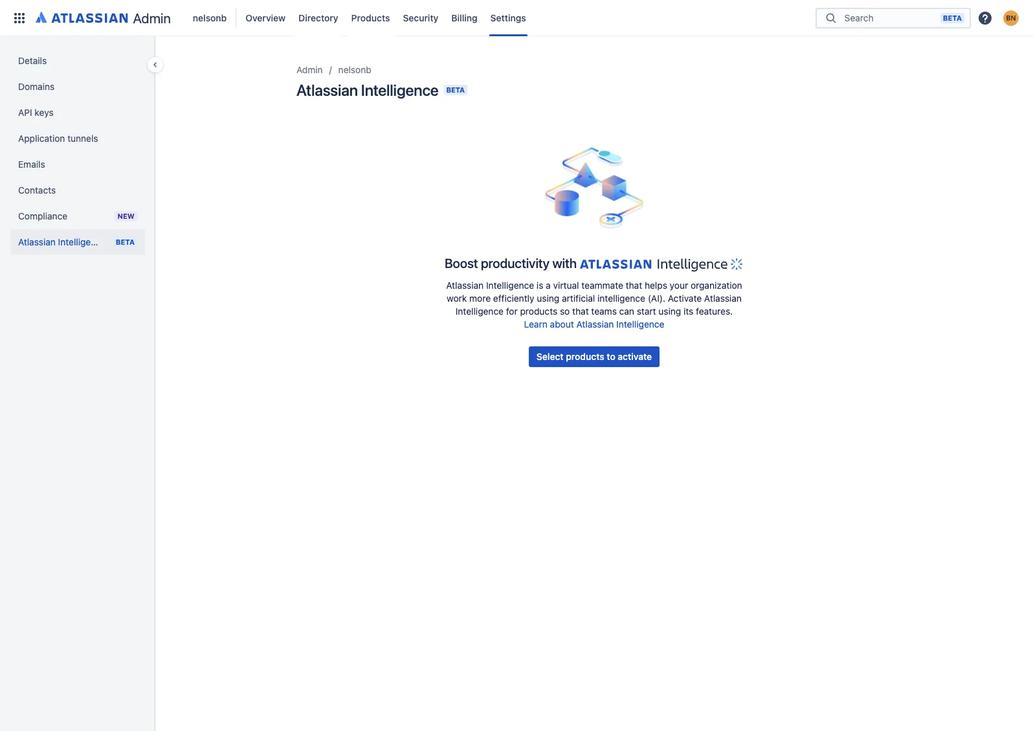 Task type: locate. For each thing, give the bounding box(es) containing it.
nelsonb down the products link
[[339, 64, 372, 75]]

using
[[537, 293, 560, 304], [659, 306, 682, 317]]

contacts link
[[10, 177, 145, 203]]

settings
[[491, 12, 527, 23]]

Search field
[[841, 6, 941, 29]]

billing link
[[448, 7, 482, 28]]

1 horizontal spatial nelsonb link
[[339, 62, 372, 78]]

emails link
[[10, 152, 145, 177]]

atlassian image
[[36, 9, 128, 25], [36, 9, 128, 25]]

efficiently
[[494, 293, 535, 304]]

products inside "select products to activate" button
[[566, 351, 605, 362]]

using down a
[[537, 293, 560, 304]]

atlassian intelligence
[[297, 81, 439, 99], [18, 236, 106, 247]]

nelsonb link down the products link
[[339, 62, 372, 78]]

is
[[537, 280, 544, 291]]

0 vertical spatial admin
[[133, 10, 171, 26]]

0 horizontal spatial products
[[520, 306, 558, 317]]

work
[[447, 293, 467, 304]]

1 horizontal spatial atlassian intelligence
[[297, 81, 439, 99]]

settings link
[[487, 7, 530, 28]]

nelsonb link left overview link on the top of page
[[189, 7, 231, 28]]

products up learn
[[520, 306, 558, 317]]

1 vertical spatial atlassian intelligence
[[18, 236, 106, 247]]

0 vertical spatial beta
[[447, 86, 465, 94]]

atlassian
[[297, 81, 358, 99], [18, 236, 56, 247], [447, 280, 484, 291], [705, 293, 742, 304], [577, 319, 614, 330]]

(ai).
[[648, 293, 666, 304]]

to
[[607, 351, 616, 362]]

admin link up details "link"
[[31, 7, 176, 28]]

details
[[18, 55, 47, 66]]

1 vertical spatial nelsonb link
[[339, 62, 372, 78]]

1 vertical spatial using
[[659, 306, 682, 317]]

your
[[670, 280, 689, 291]]

1 horizontal spatial nelsonb
[[339, 64, 372, 75]]

products
[[520, 306, 558, 317], [566, 351, 605, 362]]

1 vertical spatial nelsonb
[[339, 64, 372, 75]]

1 horizontal spatial that
[[626, 280, 643, 291]]

overview
[[246, 12, 286, 23]]

nelsonb left overview
[[193, 12, 227, 23]]

1 vertical spatial admin
[[297, 64, 323, 75]]

api keys link
[[10, 100, 145, 126]]

0 horizontal spatial admin link
[[31, 7, 176, 28]]

1 horizontal spatial admin
[[297, 64, 323, 75]]

1 vertical spatial products
[[566, 351, 605, 362]]

a
[[546, 280, 551, 291]]

1 vertical spatial admin link
[[297, 62, 323, 78]]

keys
[[35, 107, 54, 118]]

learn
[[524, 319, 548, 330]]

1 horizontal spatial admin link
[[297, 62, 323, 78]]

0 horizontal spatial using
[[537, 293, 560, 304]]

0 horizontal spatial nelsonb
[[193, 12, 227, 23]]

helps
[[645, 280, 668, 291]]

compliance
[[18, 211, 68, 222]]

nelsonb inside nelsonb link
[[193, 12, 227, 23]]

intelligence
[[361, 81, 439, 99], [58, 236, 106, 247], [486, 280, 535, 291], [456, 306, 504, 317], [617, 319, 665, 330]]

admin inside global navigation element
[[133, 10, 171, 26]]

0 horizontal spatial atlassian intelligence
[[18, 236, 106, 247]]

using down "(ai)."
[[659, 306, 682, 317]]

admin
[[133, 10, 171, 26], [297, 64, 323, 75]]

api
[[18, 107, 32, 118]]

global navigation element
[[8, 0, 816, 36]]

domains link
[[10, 74, 145, 100]]

beta
[[447, 86, 465, 94], [116, 238, 135, 246]]

nelsonb link
[[189, 7, 231, 28], [339, 62, 372, 78]]

its
[[684, 306, 694, 317]]

beta
[[944, 13, 963, 22]]

0 vertical spatial atlassian intelligence
[[297, 81, 439, 99]]

that up intelligence
[[626, 280, 643, 291]]

new
[[118, 212, 135, 220]]

0 vertical spatial products
[[520, 306, 558, 317]]

that down artificial
[[573, 306, 589, 317]]

account image
[[1004, 10, 1020, 26]]

application tunnels link
[[10, 126, 145, 152]]

admin link down directory link
[[297, 62, 323, 78]]

boost
[[445, 256, 478, 271]]

0 horizontal spatial that
[[573, 306, 589, 317]]

teams
[[592, 306, 617, 317]]

application tunnels
[[18, 133, 98, 144]]

0 horizontal spatial beta
[[116, 238, 135, 246]]

emails
[[18, 159, 45, 170]]

admin link
[[31, 7, 176, 28], [297, 62, 323, 78]]

that
[[626, 280, 643, 291], [573, 306, 589, 317]]

application
[[18, 133, 65, 144]]

can
[[620, 306, 635, 317]]

0 vertical spatial that
[[626, 280, 643, 291]]

so
[[560, 306, 570, 317]]

boost productivity with
[[445, 256, 577, 271]]

security link
[[399, 7, 443, 28]]

0 vertical spatial nelsonb
[[193, 12, 227, 23]]

select products to activate button
[[529, 347, 660, 367]]

overview link
[[242, 7, 290, 28]]

products
[[352, 12, 390, 23]]

select products to activate
[[537, 351, 652, 362]]

0 horizontal spatial nelsonb link
[[189, 7, 231, 28]]

1 vertical spatial beta
[[116, 238, 135, 246]]

help icon image
[[978, 10, 994, 26]]

1 horizontal spatial products
[[566, 351, 605, 362]]

nelsonb
[[193, 12, 227, 23], [339, 64, 372, 75]]

activate
[[618, 351, 652, 362]]

0 horizontal spatial admin
[[133, 10, 171, 26]]

products left to
[[566, 351, 605, 362]]



Task type: vqa. For each thing, say whether or not it's contained in the screenshot.
leftmost nelsonb
yes



Task type: describe. For each thing, give the bounding box(es) containing it.
teammate
[[582, 280, 624, 291]]

activate
[[668, 293, 702, 304]]

start
[[637, 306, 657, 317]]

nelsonb for top nelsonb link
[[193, 12, 227, 23]]

contacts
[[18, 185, 56, 196]]

atlassian intelligence is a virtual teammate that helps your organization work more efficiently using artificial intelligence (ai). activate atlassian intelligence for products so that teams can start using its features. learn about atlassian intelligence
[[447, 280, 743, 330]]

organization
[[691, 280, 743, 291]]

1 horizontal spatial using
[[659, 306, 682, 317]]

1 horizontal spatial beta
[[447, 86, 465, 94]]

features.
[[696, 306, 733, 317]]

about
[[550, 319, 574, 330]]

0 vertical spatial admin link
[[31, 7, 176, 28]]

with
[[553, 256, 577, 271]]

security
[[403, 12, 439, 23]]

0 vertical spatial nelsonb link
[[189, 7, 231, 28]]

select
[[537, 351, 564, 362]]

virtual
[[554, 280, 579, 291]]

artificial
[[562, 293, 595, 304]]

learn about atlassian intelligence link
[[524, 319, 665, 330]]

products inside atlassian intelligence is a virtual teammate that helps your organization work more efficiently using artificial intelligence (ai). activate atlassian intelligence for products so that teams can start using its features. learn about atlassian intelligence
[[520, 306, 558, 317]]

tunnels
[[67, 133, 98, 144]]

search icon image
[[824, 11, 840, 24]]

nelsonb for right nelsonb link
[[339, 64, 372, 75]]

intelligence
[[598, 293, 646, 304]]

appswitcher icon image
[[12, 10, 27, 26]]

details link
[[10, 48, 145, 74]]

for
[[506, 306, 518, 317]]

productivity
[[481, 256, 550, 271]]

billing
[[452, 12, 478, 23]]

directory
[[299, 12, 339, 23]]

directory link
[[295, 7, 342, 28]]

products link
[[348, 7, 394, 28]]

1 vertical spatial that
[[573, 306, 589, 317]]

0 vertical spatial using
[[537, 293, 560, 304]]

more
[[470, 293, 491, 304]]

api keys
[[18, 107, 54, 118]]

admin banner
[[0, 0, 1034, 36]]

domains
[[18, 81, 55, 92]]



